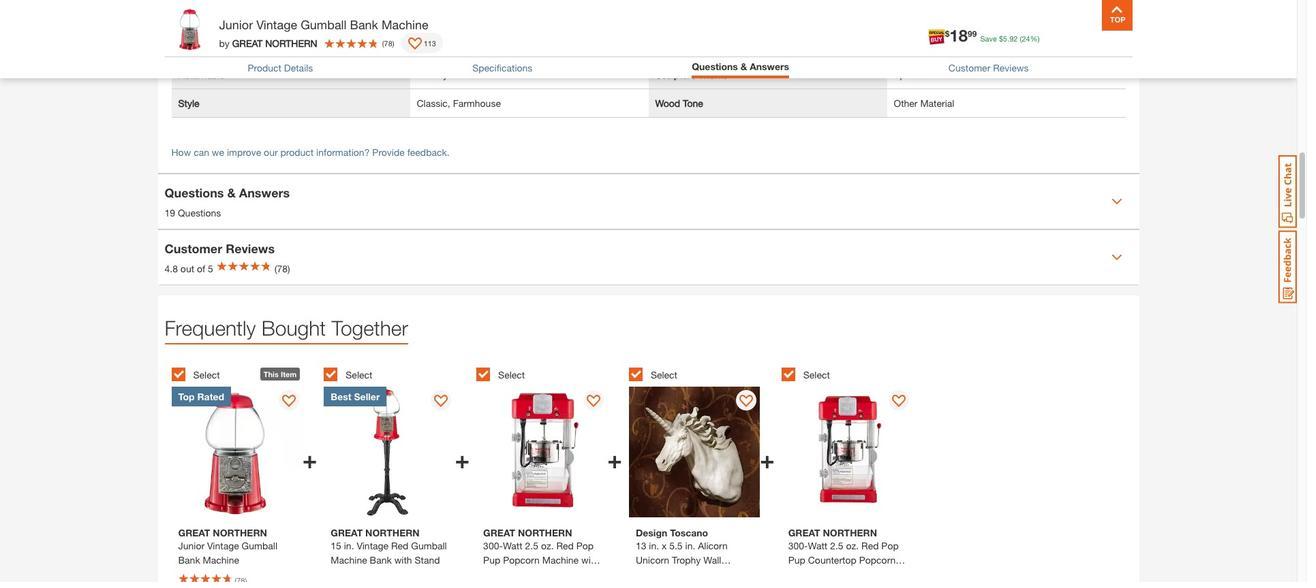 Task type: vqa. For each thing, say whether or not it's contained in the screenshot.
Pop in the GREAT NORTHERN 300-Watt 2.5 oz. Red Pop Pup Popcorn Machine with 10-Watt Warming Light
yes



Task type: describe. For each thing, give the bounding box(es) containing it.
diy button
[[969, 16, 1013, 49]]

with inside the great northern 300-watt 2.5 oz. red pop pup popcorn machine with 10-watt warming light
[[581, 555, 599, 566]]

13 in. x 5.5 in. alicorn unicorn trophy wall sculpture image
[[629, 387, 760, 518]]

great for great northern 300-watt 2.5 oz. red pop pup countertop popcorn machine with scoop a
[[788, 528, 820, 539]]

color
[[178, 12, 201, 23]]

by
[[219, 37, 230, 49]]

300-watt 2.5 oz. red pop pup countertop popcorn machine with scoop and warming light image
[[781, 387, 912, 518]]

great northern 300-watt 2.5 oz. red pop pup countertop popcorn machine with scoop a
[[788, 528, 899, 583]]

2 / 5 group
[[324, 360, 470, 583]]

alicorn
[[698, 541, 728, 552]]

countertop
[[808, 555, 856, 566]]

display image inside 1 / 5 group
[[282, 395, 296, 409]]

frequently
[[165, 316, 256, 340]]

northern for great northern 300-watt 2.5 oz. red pop pup countertop popcorn machine with scoop a
[[823, 528, 877, 539]]

together
[[332, 316, 408, 340]]

0 horizontal spatial reviews
[[226, 241, 275, 256]]

0 vertical spatial bank
[[350, 17, 378, 32]]

2
[[1110, 14, 1114, 25]]

+ inside 1 / 5 group
[[302, 445, 317, 474]]

popcorn inside great northern 300-watt 2.5 oz. red pop pup countertop popcorn machine with scoop a
[[859, 555, 896, 566]]

10pm
[[279, 26, 308, 39]]

pup for countertop
[[788, 555, 805, 566]]

5.5
[[669, 541, 683, 552]]

save
[[980, 34, 997, 43]]

specifications
[[472, 62, 532, 74]]

top button
[[1102, 0, 1132, 31]]

tustin
[[245, 26, 274, 39]]

display image inside 113 dropdown button
[[408, 37, 422, 51]]

warming
[[520, 569, 558, 581]]

$ 18 99
[[945, 26, 977, 45]]

information?
[[316, 147, 370, 158]]

300- for 300-watt 2.5 oz. red pop pup countertop popcorn machine with scoop a
[[788, 541, 808, 552]]

questions for questions & answers
[[692, 61, 738, 72]]

& for questions & answers
[[741, 61, 747, 72]]

feedback link image
[[1278, 230, 1297, 304]]

0 horizontal spatial (
[[382, 39, 384, 47]]

display image inside 5 / 5 'group'
[[892, 395, 906, 409]]

other material
[[894, 97, 954, 109]]

our
[[264, 147, 278, 158]]

1 horizontal spatial $
[[999, 34, 1003, 43]]

feedback.
[[407, 147, 450, 158]]

great for great northern 15 in. vintage red gumball machine bank with stand
[[331, 528, 363, 539]]

What can we help you find today? search field
[[428, 18, 802, 47]]

select for design toscano 13 in. x 5.5 in. alicorn unicorn trophy wall sculpture
[[651, 369, 677, 381]]

services button
[[909, 16, 953, 49]]

light
[[560, 569, 581, 581]]

4.8
[[165, 263, 178, 274]]

24
[[1022, 34, 1030, 43]]

best seller
[[331, 391, 380, 403]]

product
[[280, 147, 314, 158]]

wood tone
[[655, 97, 703, 109]]

18
[[950, 26, 968, 45]]

of
[[197, 263, 205, 274]]

caret image for customer reviews
[[1111, 252, 1122, 263]]

northern up details
[[265, 37, 317, 49]]

metal
[[417, 40, 440, 52]]

300-watt 2.5 oz. red pop pup popcorn machine with 10-watt warming light image
[[476, 387, 607, 518]]

top
[[178, 391, 195, 403]]

with inside great northern 300-watt 2.5 oz. red pop pup countertop popcorn machine with scoop a
[[827, 569, 845, 581]]

1 vertical spatial material
[[920, 97, 954, 109]]

113 button
[[401, 33, 443, 53]]

(78)
[[275, 263, 290, 274]]

the home depot logo image
[[169, 11, 212, 55]]

10-
[[483, 569, 498, 581]]

15 in. vintage red gumball machine bank with stand image
[[324, 387, 455, 518]]

3 in. from the left
[[685, 541, 695, 552]]

red up 113 dropdown button
[[417, 12, 434, 23]]

answers for questions & answers 19 questions
[[239, 185, 290, 200]]

15
[[331, 541, 341, 552]]

red inside the great northern 300-watt 2.5 oz. red pop pup popcorn machine with 10-watt warming light
[[556, 541, 574, 552]]

trophy
[[672, 555, 701, 566]]

junior
[[219, 17, 253, 32]]

)
[[392, 39, 394, 47]]

in. for x
[[649, 541, 659, 552]]

how can we improve our product information? provide feedback.
[[171, 147, 450, 158]]

scoop
[[848, 569, 876, 581]]

save $ 5 . 92 ( 24 %)
[[980, 34, 1040, 43]]

0 vertical spatial gumball
[[301, 17, 347, 32]]

tustin 10pm
[[245, 26, 308, 39]]

bank inside great northern 15 in. vintage red gumball machine bank with stand
[[370, 555, 392, 566]]

wood
[[655, 97, 680, 109]]

me button
[[1029, 16, 1073, 49]]

family
[[204, 12, 232, 23]]

%)
[[1030, 34, 1040, 43]]

provide
[[372, 147, 405, 158]]

90-day
[[417, 69, 448, 80]]

best
[[331, 391, 351, 403]]

seller
[[354, 391, 380, 403]]

13
[[636, 541, 646, 552]]

me
[[1043, 35, 1059, 48]]

2 link
[[1090, 13, 1123, 49]]

services
[[910, 35, 952, 48]]

junior vintage gumball bank machine
[[219, 17, 428, 32]]

classic,
[[417, 97, 450, 109]]

tone
[[683, 97, 703, 109]]

pup for popcorn
[[483, 555, 500, 566]]

rated
[[197, 391, 224, 403]]

wall
[[703, 555, 721, 566]]

in. for vintage
[[344, 541, 354, 552]]

machine inside great northern 15 in. vintage red gumball machine bank with stand
[[331, 555, 367, 566]]

4.8 out of 5
[[165, 263, 213, 274]]

sculpture inside design toscano 13 in. x 5.5 in. alicorn unicorn trophy wall sculpture
[[636, 569, 677, 581]]

& for questions & answers 19 questions
[[227, 185, 236, 200]]

x
[[662, 541, 667, 552]]

frequently bought together
[[165, 316, 408, 340]]

gumball inside great northern 15 in. vintage red gumball machine bank with stand
[[411, 541, 447, 552]]

out
[[180, 263, 194, 274]]

92782
[[372, 26, 403, 39]]



Task type: locate. For each thing, give the bounding box(es) containing it.
1 horizontal spatial popcorn
[[859, 555, 896, 566]]

3 + from the left
[[607, 445, 622, 474]]

1 horizontal spatial 2.5
[[830, 541, 843, 552]]

questions
[[692, 61, 738, 72], [165, 185, 224, 200], [178, 207, 221, 218]]

1 horizontal spatial answers
[[750, 61, 789, 72]]

1 horizontal spatial vintage
[[357, 541, 389, 552]]

in. right "15"
[[344, 541, 354, 552]]

can
[[194, 147, 209, 158]]

oz. inside great northern 300-watt 2.5 oz. red pop pup countertop popcorn machine with scoop a
[[846, 541, 859, 552]]

customer reviews up of
[[165, 241, 275, 256]]

vintage inside great northern 15 in. vintage red gumball machine bank with stand
[[357, 541, 389, 552]]

2 pop from the left
[[881, 541, 899, 552]]

display image
[[408, 37, 422, 51], [282, 395, 296, 409], [434, 395, 448, 409], [739, 395, 753, 409], [892, 395, 906, 409]]

machine up light
[[542, 555, 579, 566]]

.
[[1007, 34, 1009, 43]]

machine inside the great northern 300-watt 2.5 oz. red pop pup popcorn machine with 10-watt warming light
[[542, 555, 579, 566]]

1 vertical spatial 5
[[208, 263, 213, 274]]

product details button
[[248, 62, 313, 74], [248, 62, 313, 74]]

1 horizontal spatial 300-
[[788, 541, 808, 552]]

display image
[[587, 395, 601, 409]]

pop
[[576, 541, 594, 552], [881, 541, 899, 552]]

northern inside the great northern 300-watt 2.5 oz. red pop pup popcorn machine with 10-watt warming light
[[518, 528, 572, 539]]

0 vertical spatial customer
[[948, 62, 990, 74]]

pup inside the great northern 300-watt 2.5 oz. red pop pup popcorn machine with 10-watt warming light
[[483, 555, 500, 566]]

in. left x
[[649, 541, 659, 552]]

classic, farmhouse
[[417, 97, 501, 109]]

other
[[894, 97, 918, 109]]

questions & answers
[[692, 61, 789, 72]]

113
[[424, 39, 436, 47]]

3 / 5 group
[[476, 360, 622, 583]]

1 pup from the left
[[483, 555, 500, 566]]

1 horizontal spatial customer
[[948, 62, 990, 74]]

0 horizontal spatial material
[[178, 40, 212, 52]]

19
[[165, 207, 175, 218]]

reviews down save $ 5 . 92 ( 24 %)
[[993, 62, 1029, 74]]

design toscano 13 in. x 5.5 in. alicorn unicorn trophy wall sculpture
[[636, 528, 728, 581]]

answers inside questions & answers 19 questions
[[239, 185, 290, 200]]

1 horizontal spatial 5
[[1003, 34, 1007, 43]]

customer reviews down diy
[[948, 62, 1029, 74]]

300- inside great northern 300-watt 2.5 oz. red pop pup countertop popcorn machine with scoop a
[[788, 541, 808, 552]]

red inside great northern 300-watt 2.5 oz. red pop pup countertop popcorn machine with scoop a
[[861, 541, 879, 552]]

machine down "15"
[[331, 555, 367, 566]]

material
[[178, 40, 212, 52], [920, 97, 954, 109]]

$ inside $ 18 99
[[945, 28, 950, 39]]

oz. up countertop
[[846, 541, 859, 552]]

with up light
[[581, 555, 599, 566]]

oz. for popcorn
[[846, 541, 859, 552]]

1 horizontal spatial pop
[[881, 541, 899, 552]]

northern inside great northern 15 in. vintage red gumball machine bank with stand
[[365, 528, 420, 539]]

5 / 5 group
[[781, 360, 927, 583]]

this
[[264, 370, 279, 379]]

reviews
[[993, 62, 1029, 74], [226, 241, 275, 256]]

popcorn up warming
[[503, 555, 540, 566]]

great up countertop
[[788, 528, 820, 539]]

design
[[636, 528, 667, 539]]

gumball up details
[[301, 17, 347, 32]]

red up scoop
[[861, 541, 879, 552]]

machine up )
[[382, 17, 428, 32]]

item
[[281, 370, 297, 379]]

select inside 5 / 5 'group'
[[803, 369, 830, 381]]

watt up warming
[[503, 541, 522, 552]]

great for great northern 300-watt 2.5 oz. red pop pup popcorn machine with 10-watt warming light
[[483, 528, 515, 539]]

pop inside great northern 300-watt 2.5 oz. red pop pup countertop popcorn machine with scoop a
[[881, 541, 899, 552]]

2 caret image from the top
[[1111, 252, 1122, 263]]

caret image for questions & answers
[[1111, 196, 1122, 207]]

great inside great northern 300-watt 2.5 oz. red pop pup countertop popcorn machine with scoop a
[[788, 528, 820, 539]]

+ inside 4 / 5 group
[[760, 445, 775, 474]]

0 vertical spatial vintage
[[256, 17, 297, 32]]

1 horizontal spatial oz.
[[846, 541, 859, 552]]

0 horizontal spatial popcorn
[[503, 555, 540, 566]]

2.5 up warming
[[525, 541, 538, 552]]

answers right theme
[[750, 61, 789, 72]]

+ for 4 / 5 group
[[760, 445, 775, 474]]

2.5 inside the great northern 300-watt 2.5 oz. red pop pup popcorn machine with 10-watt warming light
[[525, 541, 538, 552]]

2 oz. from the left
[[846, 541, 859, 552]]

farmhouse
[[453, 97, 501, 109]]

great up 10-
[[483, 528, 515, 539]]

bank
[[350, 17, 378, 32], [370, 555, 392, 566]]

machine down countertop
[[788, 569, 825, 581]]

0 vertical spatial customer reviews
[[948, 62, 1029, 74]]

with left stand
[[394, 555, 412, 566]]

5 select from the left
[[803, 369, 830, 381]]

1 horizontal spatial customer reviews
[[948, 62, 1029, 74]]

1 + from the left
[[302, 445, 317, 474]]

300- for 300-watt 2.5 oz. red pop pup popcorn machine with 10-watt warming light
[[483, 541, 503, 552]]

0 horizontal spatial &
[[227, 185, 236, 200]]

red up light
[[556, 541, 574, 552]]

5 left 92
[[1003, 34, 1007, 43]]

watt for countertop
[[808, 541, 827, 552]]

& down improve
[[227, 185, 236, 200]]

questions up "19"
[[165, 185, 224, 200]]

5 right of
[[208, 263, 213, 274]]

details
[[284, 62, 313, 74]]

( right 92
[[1020, 34, 1022, 43]]

northern inside great northern 300-watt 2.5 oz. red pop pup countertop popcorn machine with scoop a
[[823, 528, 877, 539]]

select for great northern 300-watt 2.5 oz. red pop pup popcorn machine with 10-watt warming light
[[498, 369, 525, 381]]

+ for 2 / 5 group
[[455, 445, 470, 474]]

pup left countertop
[[788, 555, 805, 566]]

300-
[[483, 541, 503, 552], [788, 541, 808, 552]]

0 vertical spatial &
[[741, 61, 747, 72]]

great down junior
[[232, 37, 263, 49]]

1 vertical spatial customer
[[165, 241, 222, 256]]

1 select from the left
[[193, 369, 220, 381]]

select inside 1 / 5 group
[[193, 369, 220, 381]]

watt for popcorn
[[503, 541, 522, 552]]

answers
[[750, 61, 789, 72], [239, 185, 290, 200]]

2.5 for popcorn
[[525, 541, 538, 552]]

we
[[212, 147, 224, 158]]

2 in. from the left
[[649, 541, 659, 552]]

0 vertical spatial material
[[178, 40, 212, 52]]

$
[[945, 28, 950, 39], [999, 34, 1003, 43]]

+ inside 2 / 5 group
[[455, 445, 470, 474]]

2.5
[[525, 541, 538, 552], [830, 541, 843, 552]]

4 / 5 group
[[629, 360, 775, 583]]

answers down our at the top left
[[239, 185, 290, 200]]

pup
[[483, 555, 500, 566], [788, 555, 805, 566]]

1 horizontal spatial &
[[741, 61, 747, 72]]

2 popcorn from the left
[[859, 555, 896, 566]]

style
[[178, 97, 199, 109]]

$ left .
[[999, 34, 1003, 43]]

oz.
[[541, 541, 554, 552], [846, 541, 859, 552]]

in.
[[344, 541, 354, 552], [649, 541, 659, 552], [685, 541, 695, 552]]

northern up warming
[[518, 528, 572, 539]]

in. down toscano
[[685, 541, 695, 552]]

unicorn
[[636, 555, 669, 566]]

(
[[1020, 34, 1022, 43], [382, 39, 384, 47]]

0 vertical spatial caret image
[[1111, 196, 1122, 207]]

0 horizontal spatial oz.
[[541, 541, 554, 552]]

99
[[968, 28, 977, 39]]

customer down $ 18 99
[[948, 62, 990, 74]]

0 vertical spatial 5
[[1003, 34, 1007, 43]]

0 horizontal spatial customer reviews
[[165, 241, 275, 256]]

northern for great northern 15 in. vintage red gumball machine bank with stand
[[365, 528, 420, 539]]

machine
[[382, 17, 428, 32], [331, 555, 367, 566], [542, 555, 579, 566], [788, 569, 825, 581]]

toscano
[[670, 528, 708, 539]]

0 horizontal spatial 5
[[208, 263, 213, 274]]

questions right "19"
[[178, 207, 221, 218]]

2 pup from the left
[[788, 555, 805, 566]]

( 78 )
[[382, 39, 394, 47]]

92
[[1009, 34, 1018, 43]]

product details
[[248, 62, 313, 74]]

questions & answers button
[[692, 61, 789, 75], [692, 61, 789, 72]]

select inside 2 / 5 group
[[346, 369, 372, 381]]

great northern 300-watt 2.5 oz. red pop pup popcorn machine with 10-watt warming light
[[483, 528, 599, 581]]

red
[[417, 12, 434, 23], [391, 541, 408, 552], [556, 541, 574, 552], [861, 541, 879, 552]]

oz. inside the great northern 300-watt 2.5 oz. red pop pup popcorn machine with 10-watt warming light
[[541, 541, 554, 552]]

1 vertical spatial customer reviews
[[165, 241, 275, 256]]

great up "15"
[[331, 528, 363, 539]]

0 horizontal spatial pop
[[576, 541, 594, 552]]

this item
[[264, 370, 297, 379]]

0 horizontal spatial in.
[[344, 541, 354, 552]]

select
[[193, 369, 220, 381], [346, 369, 372, 381], [498, 369, 525, 381], [651, 369, 677, 381], [803, 369, 830, 381]]

92782 button
[[356, 26, 403, 40]]

select for great northern 300-watt 2.5 oz. red pop pup countertop popcorn machine with scoop a
[[803, 369, 830, 381]]

watt up countertop
[[808, 541, 827, 552]]

78
[[384, 39, 392, 47]]

0 horizontal spatial with
[[394, 555, 412, 566]]

oz. for machine
[[541, 541, 554, 552]]

questions for questions & answers 19 questions
[[165, 185, 224, 200]]

1 in. from the left
[[344, 541, 354, 552]]

sphere
[[894, 69, 924, 80]]

caret image
[[1111, 196, 1122, 207], [1111, 252, 1122, 263]]

product
[[248, 62, 281, 74]]

red right "15"
[[391, 541, 408, 552]]

questions up tone
[[692, 61, 738, 72]]

2.5 up countertop
[[830, 541, 843, 552]]

diy
[[982, 35, 1000, 48]]

pop inside the great northern 300-watt 2.5 oz. red pop pup popcorn machine with 10-watt warming light
[[576, 541, 594, 552]]

( left )
[[382, 39, 384, 47]]

4 select from the left
[[651, 369, 677, 381]]

1 horizontal spatial (
[[1020, 34, 1022, 43]]

1 horizontal spatial in.
[[649, 541, 659, 552]]

1 vertical spatial sculpture
[[636, 569, 677, 581]]

5
[[1003, 34, 1007, 43], [208, 263, 213, 274]]

great northern 15 in. vintage red gumball machine bank with stand
[[331, 528, 447, 566]]

2 select from the left
[[346, 369, 372, 381]]

1 vertical spatial vintage
[[357, 541, 389, 552]]

1 horizontal spatial with
[[581, 555, 599, 566]]

& inside questions & answers 19 questions
[[227, 185, 236, 200]]

machine inside great northern 300-watt 2.5 oz. red pop pup countertop popcorn machine with scoop a
[[788, 569, 825, 581]]

product image image
[[168, 7, 212, 51]]

with inside great northern 15 in. vintage red gumball machine bank with stand
[[394, 555, 412, 566]]

how can we improve our product information? provide feedback. link
[[171, 147, 450, 158]]

1 vertical spatial answers
[[239, 185, 290, 200]]

vintage right "15"
[[357, 541, 389, 552]]

1 2.5 from the left
[[525, 541, 538, 552]]

0 horizontal spatial gumball
[[301, 17, 347, 32]]

pop for popcorn
[[881, 541, 899, 552]]

0 vertical spatial sculpture
[[655, 69, 696, 80]]

northern up stand
[[365, 528, 420, 539]]

red inside great northern 15 in. vintage red gumball machine bank with stand
[[391, 541, 408, 552]]

popcorn up scoop
[[859, 555, 896, 566]]

improve
[[227, 147, 261, 158]]

2 300- from the left
[[788, 541, 808, 552]]

theme
[[699, 69, 728, 80]]

vintage up by great northern on the left top
[[256, 17, 297, 32]]

great
[[232, 37, 263, 49], [331, 528, 363, 539], [483, 528, 515, 539], [788, 528, 820, 539]]

+ inside 3 / 5 group
[[607, 445, 622, 474]]

northern
[[265, 37, 317, 49], [365, 528, 420, 539], [518, 528, 572, 539], [823, 528, 877, 539]]

pop for machine
[[576, 541, 594, 552]]

select inside 4 / 5 group
[[651, 369, 677, 381]]

0 vertical spatial answers
[[750, 61, 789, 72]]

top rated
[[178, 391, 224, 403]]

2.5 for countertop
[[830, 541, 843, 552]]

1 horizontal spatial gumball
[[411, 541, 447, 552]]

material down color at the left top of the page
[[178, 40, 212, 52]]

300- inside the great northern 300-watt 2.5 oz. red pop pup popcorn machine with 10-watt warming light
[[483, 541, 503, 552]]

1 horizontal spatial material
[[920, 97, 954, 109]]

0 horizontal spatial pup
[[483, 555, 500, 566]]

material right other
[[920, 97, 954, 109]]

in. inside great northern 15 in. vintage red gumball machine bank with stand
[[344, 541, 354, 552]]

1 / 5 group
[[171, 360, 317, 583]]

0 horizontal spatial 300-
[[483, 541, 503, 552]]

1 caret image from the top
[[1111, 196, 1122, 207]]

customer up 4.8 out of 5
[[165, 241, 222, 256]]

pup up 10-
[[483, 555, 500, 566]]

questions & answers 19 questions
[[165, 185, 290, 218]]

sculpture
[[655, 69, 696, 80], [636, 569, 677, 581]]

1 300- from the left
[[483, 541, 503, 552]]

1 vertical spatial gumball
[[411, 541, 447, 552]]

1 horizontal spatial reviews
[[993, 62, 1029, 74]]

sculpture down unicorn
[[636, 569, 677, 581]]

live chat image
[[1278, 155, 1297, 228]]

sculpture theme
[[655, 69, 728, 80]]

bought
[[262, 316, 326, 340]]

$ left 99
[[945, 28, 950, 39]]

1 oz. from the left
[[541, 541, 554, 552]]

northern up countertop
[[823, 528, 877, 539]]

0 horizontal spatial customer
[[165, 241, 222, 256]]

+ for 3 / 5 group
[[607, 445, 622, 474]]

1 vertical spatial questions
[[165, 185, 224, 200]]

northern for great northern 300-watt 2.5 oz. red pop pup popcorn machine with 10-watt warming light
[[518, 528, 572, 539]]

0 vertical spatial reviews
[[993, 62, 1029, 74]]

1 popcorn from the left
[[503, 555, 540, 566]]

3 select from the left
[[498, 369, 525, 381]]

color family
[[178, 12, 232, 23]]

great inside the great northern 300-watt 2.5 oz. red pop pup popcorn machine with 10-watt warming light
[[483, 528, 515, 539]]

how
[[171, 147, 191, 158]]

great inside great northern 15 in. vintage red gumball machine bank with stand
[[331, 528, 363, 539]]

popcorn
[[503, 555, 540, 566], [859, 555, 896, 566]]

0 horizontal spatial answers
[[239, 185, 290, 200]]

0 horizontal spatial $
[[945, 28, 950, 39]]

1 vertical spatial bank
[[370, 555, 392, 566]]

2 + from the left
[[455, 445, 470, 474]]

4 + from the left
[[760, 445, 775, 474]]

oz. up warming
[[541, 541, 554, 552]]

with
[[394, 555, 412, 566], [581, 555, 599, 566], [827, 569, 845, 581]]

2 horizontal spatial with
[[827, 569, 845, 581]]

1 vertical spatial caret image
[[1111, 252, 1122, 263]]

answers for questions & answers
[[750, 61, 789, 72]]

2.5 inside great northern 300-watt 2.5 oz. red pop pup countertop popcorn machine with scoop a
[[830, 541, 843, 552]]

popcorn inside the great northern 300-watt 2.5 oz. red pop pup popcorn machine with 10-watt warming light
[[503, 555, 540, 566]]

0 horizontal spatial 2.5
[[525, 541, 538, 552]]

& right theme
[[741, 61, 747, 72]]

2 horizontal spatial in.
[[685, 541, 695, 552]]

1 pop from the left
[[576, 541, 594, 552]]

gumball up stand
[[411, 541, 447, 552]]

sculpture up the wood tone
[[655, 69, 696, 80]]

2 2.5 from the left
[[830, 541, 843, 552]]

pup inside great northern 300-watt 2.5 oz. red pop pup countertop popcorn machine with scoop a
[[788, 555, 805, 566]]

watt
[[503, 541, 522, 552], [808, 541, 827, 552], [498, 569, 517, 581]]

with down countertop
[[827, 569, 845, 581]]

reviews up "(78)"
[[226, 241, 275, 256]]

watt left warming
[[498, 569, 517, 581]]

2 vertical spatial questions
[[178, 207, 221, 218]]

returnable
[[178, 69, 225, 80]]

1 horizontal spatial pup
[[788, 555, 805, 566]]

customer reviews
[[948, 62, 1029, 74], [165, 241, 275, 256]]

1 vertical spatial &
[[227, 185, 236, 200]]

0 horizontal spatial vintage
[[256, 17, 297, 32]]

select inside 3 / 5 group
[[498, 369, 525, 381]]

0 vertical spatial questions
[[692, 61, 738, 72]]

watt inside great northern 300-watt 2.5 oz. red pop pup countertop popcorn machine with scoop a
[[808, 541, 827, 552]]

stand
[[415, 555, 440, 566]]

day
[[431, 69, 448, 80]]

1 vertical spatial reviews
[[226, 241, 275, 256]]



